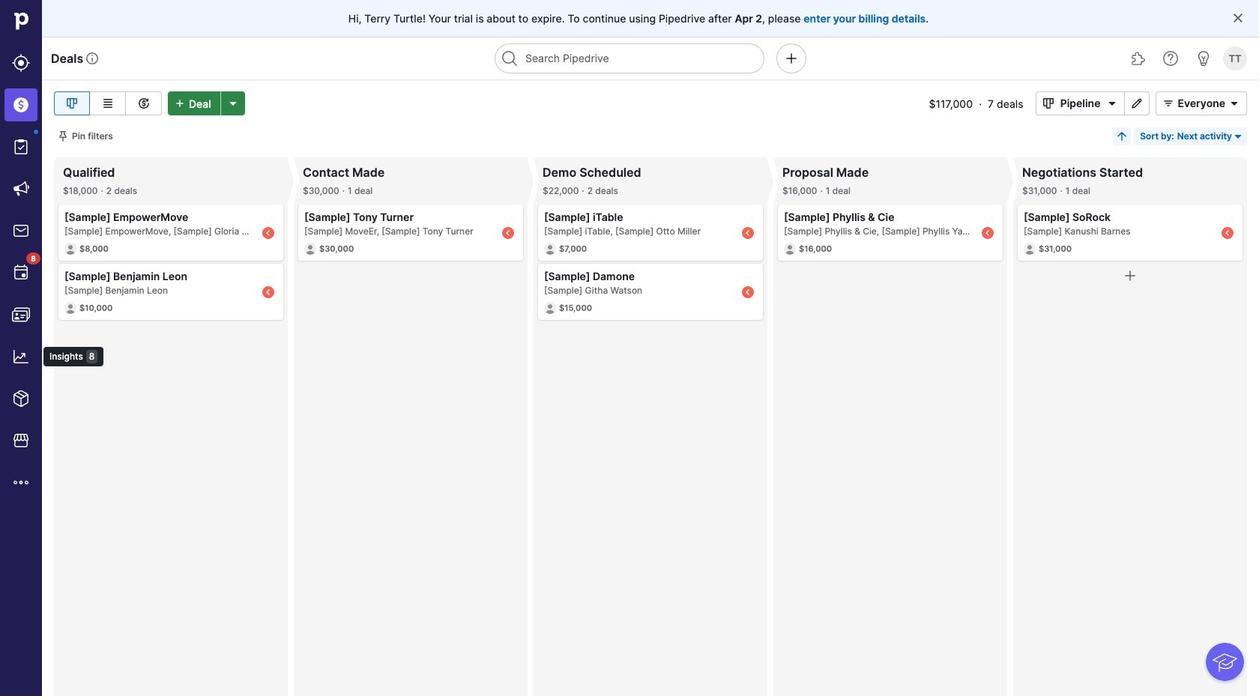 Task type: vqa. For each thing, say whether or not it's contained in the screenshot.
MARKETPLACE "icon"
yes



Task type: locate. For each thing, give the bounding box(es) containing it.
quick help image
[[1162, 49, 1180, 67]]

Search Pipedrive field
[[495, 43, 765, 73]]

leads image
[[12, 54, 30, 72]]

edit pipeline image
[[1129, 97, 1147, 109]]

campaigns image
[[12, 180, 30, 198]]

list image
[[99, 94, 117, 112]]

menu
[[0, 0, 104, 697]]

sales inbox image
[[12, 222, 30, 240]]

0 vertical spatial color primary image
[[1233, 12, 1245, 24]]

marketplace image
[[12, 432, 30, 450]]

more image
[[12, 474, 30, 492]]

color primary image
[[1040, 97, 1058, 109], [1160, 97, 1178, 109], [1226, 97, 1244, 109], [57, 130, 69, 142]]

menu item
[[0, 84, 42, 126]]

color primary image
[[1233, 12, 1245, 24], [1104, 97, 1122, 109], [1233, 130, 1245, 142]]

forecast image
[[135, 94, 153, 112]]

color undefined image
[[12, 264, 30, 282]]

add deal options image
[[224, 97, 242, 109]]



Task type: describe. For each thing, give the bounding box(es) containing it.
info image
[[86, 52, 98, 64]]

products image
[[12, 390, 30, 408]]

add deal element
[[168, 91, 245, 115]]

home image
[[10, 10, 32, 32]]

knowledge center bot, also known as kc bot is an onboarding assistant that allows you to see the list of onboarding items in one place for quick and easy reference. this improves your in-app experience. image
[[1207, 643, 1245, 682]]

color primary inverted image
[[171, 97, 189, 109]]

quick add image
[[783, 49, 801, 67]]

deals image
[[12, 96, 30, 114]]

sales assistant image
[[1195, 49, 1213, 67]]

insights image
[[12, 348, 30, 366]]

color undefined image
[[12, 138, 30, 156]]

1 vertical spatial color primary image
[[1104, 97, 1122, 109]]

change order image
[[1117, 130, 1129, 142]]

contacts image
[[12, 306, 30, 324]]

pipeline image
[[63, 94, 81, 112]]

2 vertical spatial color primary image
[[1233, 130, 1245, 142]]



